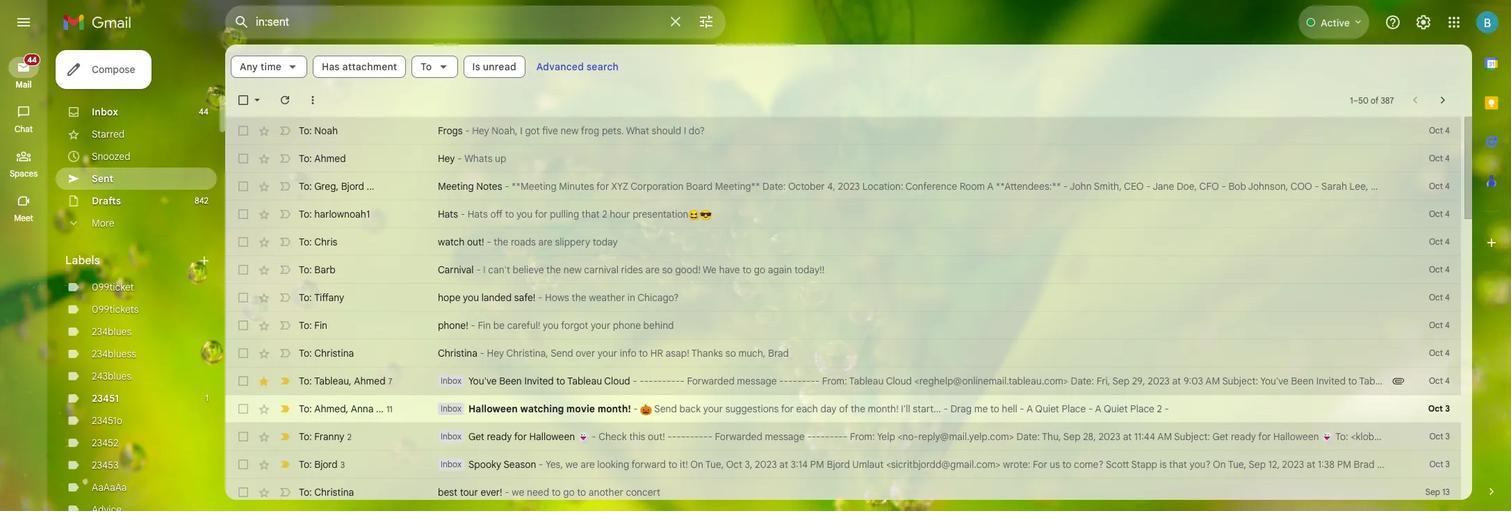 Task type: vqa. For each thing, say whether or not it's contained in the screenshot.


Task type: describe. For each thing, give the bounding box(es) containing it.
to: down 'to: franny 2'
[[299, 458, 312, 470]]

1 horizontal spatial a
[[1027, 403, 1033, 415]]

safe!
[[514, 291, 536, 304]]

up
[[495, 152, 507, 165]]

oct for second 'row'
[[1430, 153, 1444, 163]]

to: ahmed
[[299, 152, 346, 165]]

main menu image
[[15, 14, 32, 31]]

chat heading
[[0, 124, 47, 135]]

2 horizontal spatial i
[[684, 124, 687, 137]]

oct for fourth 'row' from the bottom
[[1429, 403, 1444, 414]]

watch out! - the roads are slippery today
[[438, 236, 618, 248]]

sent
[[92, 172, 113, 185]]

to: greg , bjord ...
[[299, 180, 374, 193]]

cfo
[[1200, 180, 1220, 193]]

oct 4 for meeting notes - **meeting minutes for xyz corporation board meeting** date: october 4, 2023 location: conference room a **attendees:** - john smith, ceo - jane doe, cfo - bob johnson, coo - sarah lee, cmo **agenda:**
[[1430, 181, 1451, 191]]

14 row from the top
[[225, 478, 1462, 506]]

3 for halloween watching movie month!
[[1446, 403, 1451, 414]]

harlownoah1
[[315, 208, 370, 220]]

to: left noah at the top of the page
[[299, 124, 312, 137]]

**meeting
[[512, 180, 557, 193]]

1 vertical spatial date:
[[1071, 375, 1095, 387]]

room
[[960, 180, 985, 193]]

this
[[629, 430, 646, 443]]

1 50 of 387
[[1351, 95, 1395, 105]]

sep left 12,
[[1249, 458, 1266, 471]]

4 for hey - whats up
[[1446, 153, 1451, 163]]

settings image
[[1416, 14, 1432, 31]]

best tour ever! - we need to go to another concert
[[438, 486, 661, 499]]

0 horizontal spatial halloween
[[469, 403, 518, 415]]

1 ready from the left
[[487, 430, 512, 443]]

phone! - fin be careful! you forgot your phone behind
[[438, 319, 674, 332]]

rides
[[621, 264, 643, 276]]

1 vertical spatial you
[[463, 291, 479, 304]]

23452 link
[[92, 437, 118, 449]]

29,
[[1133, 375, 1146, 387]]

to: up to: chris
[[299, 208, 312, 220]]

today
[[593, 236, 618, 248]]

2023 right 28,
[[1099, 430, 1121, 443]]

the left the roads
[[494, 236, 509, 248]]

meeting**
[[715, 180, 760, 193]]

to: harlownoah1
[[299, 208, 370, 220]]

0 horizontal spatial i
[[483, 264, 486, 276]]

to right the us
[[1063, 458, 1072, 471]]

6 row from the top
[[225, 256, 1462, 284]]

carnival
[[438, 264, 474, 276]]

oct for 3rd 'row' from the top of the page
[[1430, 181, 1444, 191]]

conference
[[906, 180, 958, 193]]

oct for seventh 'row' from the bottom of the page
[[1430, 320, 1444, 330]]

, for tableau
[[349, 374, 352, 387]]

starred
[[92, 128, 125, 140]]

2 you've from the left
[[1261, 375, 1289, 387]]

need
[[527, 486, 549, 499]]

0 vertical spatial your
[[591, 319, 611, 332]]

1 vertical spatial subject:
[[1175, 430, 1211, 443]]

pets.
[[602, 124, 624, 137]]

oct 4 for watch out! - the roads are slippery today
[[1430, 236, 1451, 247]]

aaaaaa link
[[92, 481, 127, 494]]

1 cloud from the left
[[605, 375, 630, 387]]

1 horizontal spatial i
[[520, 124, 523, 137]]

at left 3:14
[[780, 458, 789, 471]]

oct 4 for carnival - i can't believe the new carnival rides are so good! we have to go again today!!
[[1430, 264, 1451, 275]]

0 horizontal spatial out!
[[467, 236, 484, 248]]

2 horizontal spatial halloween
[[1274, 430, 1320, 443]]

inbox for bjord
[[441, 459, 462, 469]]

1 horizontal spatial you
[[517, 208, 533, 220]]

1 vertical spatial ahmed
[[354, 374, 386, 387]]

frog
[[581, 124, 600, 137]]

to right me on the bottom right
[[991, 403, 1000, 415]]

tableau up "send back your suggestions for each day of the month! i'll start... - drag me to hell - a quiet place - a quiet place 2 -"
[[849, 375, 884, 387]]

has attachment
[[322, 60, 397, 73]]

2 hats from the left
[[468, 208, 488, 220]]

to: right the has attachment image
[[1425, 375, 1438, 387]]

sep left the 13
[[1426, 487, 1441, 497]]

inbox spooky season - yes, we are looking forward to it! on tue, oct 3, 2023 at 3:14 pm bjord umlaut <sicritbjordd@gmail.com> wrote: for us to come? scott stapp is that you? on tue, sep 12, 2023 at 1:38 pm brad klo
[[441, 458, 1392, 471]]

mail heading
[[0, 79, 47, 90]]

1 vertical spatial forwarded
[[715, 430, 763, 443]]

to: left tiffany
[[299, 291, 312, 304]]

099ticket
[[92, 281, 134, 293]]

to: <klobrad84@gmail.com>
[[1334, 430, 1460, 443]]

today!!
[[795, 264, 825, 276]]

11 row from the top
[[225, 395, 1462, 423]]

0 vertical spatial oct 3
[[1429, 403, 1451, 414]]

11
[[387, 404, 393, 414]]

🎃 image
[[641, 404, 652, 416]]

0 vertical spatial message
[[737, 375, 777, 387]]

to: down to: bjord 3
[[299, 486, 312, 499]]

3 cloud from the left
[[1397, 375, 1423, 387]]

842
[[195, 195, 209, 206]]

0 vertical spatial date:
[[763, 180, 786, 193]]

spaces
[[10, 168, 38, 179]]

to left it! at the left bottom
[[669, 458, 678, 471]]

7 row from the top
[[225, 284, 1462, 312]]

tableau up to: <klobrad84@gmail.com>
[[1360, 375, 1394, 387]]

2 vertical spatial your
[[704, 403, 723, 415]]

tableau down over
[[568, 375, 602, 387]]

more
[[92, 217, 114, 229]]

slippery
[[555, 236, 590, 248]]

unread
[[483, 60, 517, 73]]

1 you've from the left
[[469, 375, 497, 387]]

it!
[[680, 458, 688, 471]]

at left 9:03
[[1173, 375, 1181, 387]]

start...
[[913, 403, 942, 415]]

1 horizontal spatial am
[[1206, 375, 1221, 387]]

1 on from the left
[[691, 458, 704, 471]]

2023 right the 3,
[[755, 458, 777, 471]]

4 for watch out! - the roads are slippery today
[[1446, 236, 1451, 247]]

3 for spooky season
[[1446, 459, 1451, 469]]

pulling
[[550, 208, 579, 220]]

2 vertical spatial are
[[581, 458, 595, 471]]

time
[[261, 60, 282, 73]]

oct 4 for hey - whats up
[[1430, 153, 1451, 163]]

2 horizontal spatial 2
[[1157, 403, 1163, 415]]

23451o link
[[92, 414, 122, 427]]

hey for frogs
[[472, 124, 489, 137]]

2 pm from the left
[[1338, 458, 1352, 471]]

- check this out! ---------- forwarded message --------- from: yelp <no-reply@mail.yelp.com> date: thu, sep 28, 2023 at 11:44 am subject: get ready for halloween
[[589, 430, 1322, 443]]

to: left greg
[[299, 180, 312, 193]]

reply@mail.yelp.com>
[[919, 430, 1014, 443]]

to up the watching
[[557, 375, 566, 387]]

lee,
[[1350, 180, 1369, 193]]

hows
[[545, 291, 569, 304]]

ahmed for to: ahmed
[[315, 152, 346, 165]]

0 vertical spatial forwarded
[[687, 375, 735, 387]]

1 hats from the left
[[438, 208, 458, 220]]

4 for carnival - i can't believe the new carnival rides are so good! we have to go again today!!
[[1446, 264, 1451, 275]]

be
[[494, 319, 505, 332]]

1 vertical spatial hey
[[438, 152, 455, 165]]

the right 'day'
[[851, 403, 866, 415]]

chat
[[15, 124, 33, 134]]

1 vertical spatial new
[[564, 264, 582, 276]]

ever!
[[481, 486, 503, 499]]

greg
[[315, 180, 336, 193]]

to: left "franny"
[[299, 430, 312, 443]]

frogs
[[438, 124, 463, 137]]

oct 4 for hope you landed safe! - hows the weather in chicago?
[[1430, 292, 1451, 302]]

any
[[240, 60, 258, 73]]

you?
[[1190, 458, 1211, 471]]

christina down phone!
[[438, 347, 478, 360]]

2 month! from the left
[[868, 403, 899, 415]]

0 horizontal spatial a
[[988, 180, 994, 193]]

0 horizontal spatial go
[[563, 486, 575, 499]]

0 horizontal spatial from:
[[822, 375, 847, 387]]

to: bjord 3
[[299, 458, 345, 470]]

to: tableau , ahmed 7
[[299, 374, 393, 387]]

oct for sixth 'row' from the top of the page
[[1430, 264, 1444, 275]]

to right have
[[743, 264, 752, 276]]

<reghelp@onlinemail.tableau.com>
[[915, 375, 1069, 387]]

50
[[1359, 95, 1369, 105]]

4 for christina - hey christina, send over your info to hr asap! thanks so much, brad
[[1446, 348, 1451, 358]]

1 horizontal spatial bjord
[[341, 180, 364, 193]]

2 vertical spatial you
[[543, 319, 559, 332]]

looking
[[598, 458, 629, 471]]

0 vertical spatial new
[[561, 124, 579, 137]]

sep 13
[[1426, 487, 1451, 497]]

landed
[[482, 291, 512, 304]]

corporation
[[631, 180, 684, 193]]

xyz
[[612, 180, 629, 193]]

back
[[680, 403, 701, 415]]

0 vertical spatial of
[[1371, 95, 1379, 105]]

1 tue, from the left
[[706, 458, 724, 471]]

to right need
[[552, 486, 561, 499]]

1 vertical spatial message
[[765, 430, 805, 443]]

2 fin from the left
[[478, 319, 491, 332]]

to left another
[[577, 486, 586, 499]]

2023 right the 29,
[[1148, 375, 1170, 387]]

inbox for tableau
[[441, 376, 462, 386]]

<klobrad84@gmail.com>
[[1351, 430, 1460, 443]]

advanced search
[[537, 60, 619, 73]]

099ticket link
[[92, 281, 134, 293]]

1 horizontal spatial 44
[[199, 106, 209, 117]]

do?
[[689, 124, 705, 137]]

3 for get ready for halloween
[[1446, 431, 1451, 442]]

for left xyz
[[597, 180, 609, 193]]

forgot
[[561, 319, 589, 332]]

1 horizontal spatial 2
[[602, 208, 607, 220]]

to: left chris on the top of the page
[[299, 236, 312, 248]]

1 vertical spatial send
[[655, 403, 677, 415]]

ceo
[[1124, 180, 1144, 193]]

10 4 from the top
[[1446, 376, 1451, 386]]

4 for meeting notes - **meeting minutes for xyz corporation board meeting** date: october 4, 2023 location: conference room a **attendees:** - john smith, ceo - jane doe, cfo - bob johnson, coo - sarah lee, cmo **agenda:**
[[1446, 181, 1451, 191]]

23453
[[92, 459, 119, 471]]

for left each
[[781, 403, 794, 415]]

4 4 from the top
[[1446, 209, 1451, 219]]

the right believe
[[547, 264, 561, 276]]

to: down to: tiffany
[[299, 319, 312, 332]]

cmo
[[1371, 180, 1394, 193]]

to: down to: fin
[[299, 347, 312, 360]]

inbox you've been invited to tableau cloud - ---------- forwarded message --------- from: tableau cloud <reghelp@onlinemail.tableau.com> date: fri, sep 29, 2023 at 9:03 am subject: you've been invited to tableau cloud to: <klobrad84@
[[441, 375, 1498, 387]]

johnson,
[[1249, 180, 1289, 193]]

10 row from the top
[[225, 367, 1498, 395]]

**agenda:**
[[1396, 180, 1450, 193]]

clear search image
[[662, 8, 690, 35]]

0 vertical spatial brad
[[768, 347, 789, 360]]

0 vertical spatial that
[[582, 208, 600, 220]]

five
[[542, 124, 558, 137]]

to: down to: noah
[[299, 152, 312, 165]]

to: left barb in the left bottom of the page
[[299, 264, 312, 276]]

9:03
[[1184, 375, 1204, 387]]

1 pm from the left
[[811, 458, 825, 471]]

whats
[[465, 152, 493, 165]]

sent link
[[92, 172, 113, 185]]

1 month! from the left
[[598, 403, 631, 415]]

oct 3 for check this out! ---------- forwarded message --------- from: yelp <no-reply@mail.yelp.com> date: thu, sep 28, 2023 at 11:44 am subject: get ready for halloween
[[1430, 431, 1451, 442]]

christina,
[[507, 347, 549, 360]]

day
[[821, 403, 837, 415]]

1 horizontal spatial we
[[566, 458, 578, 471]]

2 place from the left
[[1131, 403, 1155, 415]]

0 horizontal spatial bjord
[[315, 458, 338, 470]]

2 vertical spatial date:
[[1017, 430, 1040, 443]]

inbox for ahmed
[[441, 403, 462, 414]]

099tickets
[[92, 303, 139, 316]]

1 vertical spatial brad
[[1354, 458, 1375, 471]]

Search in mail search field
[[225, 6, 726, 39]]



Task type: locate. For each thing, give the bounding box(es) containing it.
suggestions
[[726, 403, 779, 415]]

watch
[[438, 236, 465, 248]]

...
[[367, 180, 374, 193], [376, 402, 384, 415]]

2 to: christina from the top
[[299, 486, 354, 499]]

1:38
[[1318, 458, 1335, 471]]

0 horizontal spatial you
[[463, 291, 479, 304]]

you've
[[469, 375, 497, 387], [1261, 375, 1289, 387]]

0 horizontal spatial you've
[[469, 375, 497, 387]]

am right 11:44
[[1158, 430, 1173, 443]]

inbox
[[92, 106, 118, 118], [441, 376, 462, 386], [441, 403, 462, 414], [441, 431, 462, 442], [441, 459, 462, 469]]

2 horizontal spatial you
[[543, 319, 559, 332]]

0 horizontal spatial 44
[[27, 55, 37, 65]]

coo
[[1291, 180, 1313, 193]]

to: noah
[[299, 124, 338, 137]]

to: chris
[[299, 236, 338, 248]]

sep left 28,
[[1064, 430, 1081, 443]]

1 for 1
[[206, 393, 209, 403]]

october
[[788, 180, 825, 193]]

thanks
[[692, 347, 723, 360]]

0 horizontal spatial am
[[1158, 430, 1173, 443]]

oct for 12th 'row'
[[1430, 431, 1444, 442]]

klo
[[1378, 458, 1392, 471]]

4 for hope you landed safe! - hows the weather in chicago?
[[1446, 292, 1451, 302]]

to left the has attachment image
[[1349, 375, 1358, 387]]

to: christina for best tour ever!
[[299, 486, 354, 499]]

oct 4 for christina - hey christina, send over your info to hr asap! thanks so much, brad
[[1430, 348, 1451, 358]]

quiet down fri,
[[1104, 403, 1128, 415]]

1 vertical spatial ,
[[349, 374, 352, 387]]

3 oct 4 from the top
[[1430, 181, 1451, 191]]

3 4 from the top
[[1446, 181, 1451, 191]]

0 horizontal spatial been
[[499, 375, 522, 387]]

1 get from the left
[[469, 430, 485, 443]]

3,
[[745, 458, 753, 471]]

2 oct 4 from the top
[[1430, 153, 1451, 163]]

bjord down 'to: franny 2'
[[315, 458, 338, 470]]

0 horizontal spatial are
[[539, 236, 553, 248]]

2 ready from the left
[[1231, 430, 1257, 443]]

hats up watch
[[438, 208, 458, 220]]

that
[[582, 208, 600, 220], [1170, 458, 1188, 471]]

0 horizontal spatial month!
[[598, 403, 631, 415]]

1 horizontal spatial from:
[[850, 430, 875, 443]]

christina for best
[[315, 486, 354, 499]]

3:14
[[791, 458, 808, 471]]

sarah
[[1322, 180, 1348, 193]]

christina down to: bjord 3
[[315, 486, 354, 499]]

0 horizontal spatial ,
[[336, 180, 339, 193]]

1 vertical spatial that
[[1170, 458, 1188, 471]]

fri,
[[1097, 375, 1111, 387]]

minutes
[[559, 180, 594, 193]]

advanced search options image
[[693, 8, 720, 35]]

oct 4 for frogs - hey noah, i got five new frog pets. what should i do?
[[1430, 125, 1451, 136]]

2 invited from the left
[[1317, 375, 1346, 387]]

to: christina down to: fin
[[299, 347, 354, 360]]

am right 9:03
[[1206, 375, 1221, 387]]

4 for frogs - hey noah, i got five new frog pets. what should i do?
[[1446, 125, 1451, 136]]

carnival
[[584, 264, 619, 276]]

6 4 from the top
[[1446, 264, 1451, 275]]

is unread
[[473, 60, 517, 73]]

labels
[[65, 254, 100, 268]]

1 horizontal spatial subject:
[[1223, 375, 1259, 387]]

the right 'hows'
[[572, 291, 587, 304]]

4 oct 4 from the top
[[1430, 209, 1451, 219]]

at
[[1173, 375, 1181, 387], [1123, 430, 1132, 443], [780, 458, 789, 471], [1307, 458, 1316, 471]]

**attendees:**
[[996, 180, 1061, 193]]

1 4 from the top
[[1446, 125, 1451, 136]]

0 horizontal spatial pm
[[811, 458, 825, 471]]

6 oct 4 from the top
[[1430, 264, 1451, 275]]

oct for tenth 'row' from the bottom of the page
[[1430, 236, 1444, 247]]

234blues
[[92, 325, 132, 338]]

we right yes,
[[566, 458, 578, 471]]

0 horizontal spatial so
[[662, 264, 673, 276]]

2 tue, from the left
[[1229, 458, 1247, 471]]

best
[[438, 486, 458, 499]]

0 horizontal spatial on
[[691, 458, 704, 471]]

, left 'anna'
[[346, 402, 349, 415]]

1 horizontal spatial out!
[[648, 430, 665, 443]]

pm
[[811, 458, 825, 471], [1338, 458, 1352, 471]]

ahmed
[[315, 152, 346, 165], [354, 374, 386, 387], [315, 402, 346, 415]]

from:
[[822, 375, 847, 387], [850, 430, 875, 443]]

2023 right the 4,
[[838, 180, 860, 193]]

franny
[[315, 430, 344, 443]]

row
[[225, 117, 1462, 145], [225, 145, 1462, 172], [225, 172, 1462, 200], [225, 200, 1462, 228], [225, 228, 1462, 256], [225, 256, 1462, 284], [225, 284, 1462, 312], [225, 312, 1462, 339], [225, 339, 1462, 367], [225, 367, 1498, 395], [225, 395, 1462, 423], [225, 423, 1462, 451], [225, 451, 1462, 478], [225, 478, 1462, 506]]

i
[[520, 124, 523, 137], [684, 124, 687, 137], [483, 264, 486, 276]]

gmail image
[[63, 8, 138, 36]]

tour
[[460, 486, 478, 499]]

new right five
[[561, 124, 579, 137]]

2 horizontal spatial date:
[[1071, 375, 1095, 387]]

1 horizontal spatial halloween
[[530, 430, 575, 443]]

scott
[[1106, 458, 1130, 471]]

tableau up to: ahmed , anna ... 11
[[315, 374, 349, 387]]

anna
[[351, 402, 374, 415]]

0 vertical spatial am
[[1206, 375, 1221, 387]]

got
[[525, 124, 540, 137]]

for up season
[[514, 430, 527, 443]]

roads
[[511, 236, 536, 248]]

ahmed left 7
[[354, 374, 386, 387]]

1 row from the top
[[225, 117, 1462, 145]]

- hats off to you for pulling that 2 hour presentation
[[458, 208, 689, 220]]

0 horizontal spatial hats
[[438, 208, 458, 220]]

1 vertical spatial ...
[[376, 402, 384, 415]]

1 been from the left
[[499, 375, 522, 387]]

ahmed for to: ahmed , anna ... 11
[[315, 402, 346, 415]]

pm right 3:14
[[811, 458, 825, 471]]

date: left thu,
[[1017, 430, 1040, 443]]

we left need
[[512, 486, 525, 499]]

2
[[602, 208, 607, 220], [1157, 403, 1163, 415], [347, 431, 352, 442]]

any time
[[240, 60, 282, 73]]

cloud up the i'll
[[886, 375, 912, 387]]

umlaut
[[853, 458, 884, 471]]

search in mail image
[[229, 10, 255, 35]]

1 horizontal spatial so
[[726, 347, 736, 360]]

1 horizontal spatial go
[[754, 264, 766, 276]]

bob
[[1229, 180, 1247, 193]]

hell
[[1002, 403, 1018, 415]]

advanced search button
[[531, 54, 625, 79]]

0 horizontal spatial ready
[[487, 430, 512, 443]]

are right rides
[[646, 264, 660, 276]]

message
[[737, 375, 777, 387], [765, 430, 805, 443]]

0 horizontal spatial subject:
[[1175, 430, 1211, 443]]

😎 image
[[700, 209, 712, 221]]

2 vertical spatial oct 3
[[1430, 459, 1451, 469]]

ahmed up "franny"
[[315, 402, 346, 415]]

, up to: harlownoah1
[[336, 180, 339, 193]]

oct 3 for yes, we are looking forward to it! on tue, oct 3, 2023 at 3:14 pm bjord umlaut <sicritbjordd@gmail.com> wrote: for us to come? scott stapp is that you? on tue, sep 12, 2023 at 1:38 pm brad klo
[[1430, 459, 1451, 469]]

a right hell
[[1027, 403, 1033, 415]]

1 vertical spatial 44
[[199, 106, 209, 117]]

2 get from the left
[[1213, 430, 1229, 443]]

in
[[628, 291, 636, 304]]

0 vertical spatial send
[[551, 347, 574, 360]]

christina for christina
[[315, 347, 354, 360]]

0 vertical spatial so
[[662, 264, 673, 276]]

place up 28,
[[1062, 403, 1086, 415]]

2 row from the top
[[225, 145, 1462, 172]]

inbox inside inbox you've been invited to tableau cloud - ---------- forwarded message --------- from: tableau cloud <reghelp@onlinemail.tableau.com> date: fri, sep 29, 2023 at 9:03 am subject: you've been invited to tableau cloud to: <klobrad84@
[[441, 376, 462, 386]]

subject: right 9:03
[[1223, 375, 1259, 387]]

8 row from the top
[[225, 312, 1462, 339]]

so
[[662, 264, 673, 276], [726, 347, 736, 360]]

1 horizontal spatial ready
[[1231, 430, 1257, 443]]

has
[[322, 60, 340, 73]]

4 row from the top
[[225, 200, 1462, 228]]

older image
[[1437, 93, 1451, 107]]

3 inside to: bjord 3
[[341, 459, 345, 470]]

1 vertical spatial we
[[512, 486, 525, 499]]

2 vertical spatial ahmed
[[315, 402, 346, 415]]

go
[[754, 264, 766, 276], [563, 486, 575, 499]]

3 row from the top
[[225, 172, 1462, 200]]

234bluess link
[[92, 348, 136, 360]]

1 horizontal spatial ...
[[376, 402, 384, 415]]

forwarded up the 3,
[[715, 430, 763, 443]]

frogs - hey noah, i got five new frog pets. what should i do?
[[438, 124, 705, 137]]

brad left klo
[[1354, 458, 1375, 471]]

5 oct 4 from the top
[[1430, 236, 1451, 247]]

oct for 5th 'row' from the bottom of the page
[[1430, 376, 1444, 386]]

😆 image
[[689, 209, 700, 221]]

hey down be
[[487, 347, 504, 360]]

send right 🎃 image
[[655, 403, 677, 415]]

0 vertical spatial to: christina
[[299, 347, 354, 360]]

month! left the i'll
[[868, 403, 899, 415]]

0 horizontal spatial place
[[1062, 403, 1086, 415]]

0 vertical spatial 2
[[602, 208, 607, 220]]

go left again
[[754, 264, 766, 276]]

bjord left umlaut
[[827, 458, 850, 471]]

at left 11:44
[[1123, 430, 1132, 443]]

13
[[1443, 487, 1451, 497]]

from: up 'day'
[[822, 375, 847, 387]]

2 on from the left
[[1213, 458, 1226, 471]]

9 row from the top
[[225, 339, 1462, 367]]

... for anna
[[376, 402, 384, 415]]

5 4 from the top
[[1446, 236, 1451, 247]]

i left the got
[[520, 124, 523, 137]]

to
[[421, 60, 432, 73]]

to right off
[[505, 208, 514, 220]]

to: christina down to: bjord 3
[[299, 486, 354, 499]]

halloween up get ready for halloween
[[469, 403, 518, 415]]

2 4 from the top
[[1446, 153, 1451, 163]]

hats left off
[[468, 208, 488, 220]]

7 4 from the top
[[1446, 292, 1451, 302]]

1 vertical spatial are
[[646, 264, 660, 276]]

... for bjord
[[367, 180, 374, 193]]

... up harlownoah1
[[367, 180, 374, 193]]

1 vertical spatial 1
[[206, 393, 209, 403]]

for up 12,
[[1259, 430, 1272, 443]]

oct for 13th 'row' from the top
[[1430, 459, 1444, 469]]

1 horizontal spatial brad
[[1354, 458, 1375, 471]]

to left hr
[[639, 347, 648, 360]]

halloween left 👻 icon
[[1274, 430, 1320, 443]]

labels heading
[[65, 254, 197, 268]]

invited up the watching
[[525, 375, 554, 387]]

1 horizontal spatial date:
[[1017, 430, 1040, 443]]

hope you landed safe! - hows the weather in chicago?
[[438, 291, 679, 304]]

8 4 from the top
[[1446, 320, 1451, 330]]

2 left hour at the top
[[602, 208, 607, 220]]

you right the hope
[[463, 291, 479, 304]]

1 vertical spatial your
[[598, 347, 618, 360]]

us
[[1050, 458, 1060, 471]]

1 fin from the left
[[315, 319, 328, 332]]

👻 image
[[1322, 432, 1334, 443]]

9 4 from the top
[[1446, 348, 1451, 358]]

1 horizontal spatial pm
[[1338, 458, 1352, 471]]

1 to: christina from the top
[[299, 347, 354, 360]]

attachment
[[342, 60, 397, 73]]

more image
[[306, 93, 320, 107]]

23453 link
[[92, 459, 119, 471]]

234blues link
[[92, 325, 132, 338]]

tableau
[[315, 374, 349, 387], [568, 375, 602, 387], [849, 375, 884, 387], [1360, 375, 1394, 387]]

pm right 1:38
[[1338, 458, 1352, 471]]

quiet up thu,
[[1036, 403, 1060, 415]]

that right pulling
[[582, 208, 600, 220]]

at left 1:38
[[1307, 458, 1316, 471]]

cloud down christina - hey christina, send over your info to hr asap! thanks so much, brad
[[605, 375, 630, 387]]

2 horizontal spatial a
[[1096, 403, 1102, 415]]

1 horizontal spatial quiet
[[1104, 403, 1128, 415]]

we
[[703, 264, 717, 276]]

tab list
[[1473, 45, 1512, 461]]

0 horizontal spatial 2
[[347, 431, 352, 442]]

invited up 👻 icon
[[1317, 375, 1346, 387]]

refresh image
[[278, 93, 292, 107]]

fin left be
[[478, 319, 491, 332]]

1 horizontal spatial 1
[[1351, 95, 1354, 105]]

to: christina for christina
[[299, 347, 354, 360]]

0 horizontal spatial that
[[582, 208, 600, 220]]

halloween up yes,
[[530, 430, 575, 443]]

navigation containing mail
[[0, 45, 49, 511]]

each
[[797, 403, 818, 415]]

None checkbox
[[236, 152, 250, 165], [236, 207, 250, 221], [236, 235, 250, 249], [236, 263, 250, 277], [236, 318, 250, 332], [236, 346, 250, 360], [236, 374, 250, 388], [236, 152, 250, 165], [236, 207, 250, 221], [236, 235, 250, 249], [236, 263, 250, 277], [236, 318, 250, 332], [236, 346, 250, 360], [236, 374, 250, 388]]

1 vertical spatial go
[[563, 486, 575, 499]]

1 invited from the left
[[525, 375, 554, 387]]

1 horizontal spatial month!
[[868, 403, 899, 415]]

1 vertical spatial so
[[726, 347, 736, 360]]

1 for 1 50 of 387
[[1351, 95, 1354, 105]]

1 vertical spatial to: christina
[[299, 486, 354, 499]]

1 place from the left
[[1062, 403, 1086, 415]]

0 vertical spatial ahmed
[[315, 152, 346, 165]]

243blues
[[92, 370, 132, 382]]

subject: up you?
[[1175, 430, 1211, 443]]

1 horizontal spatial cloud
[[886, 375, 912, 387]]

doe,
[[1177, 180, 1198, 193]]

hey for christina
[[487, 347, 504, 360]]

, for greg
[[336, 180, 339, 193]]

0 vertical spatial 1
[[1351, 95, 1354, 105]]

1 horizontal spatial of
[[1371, 95, 1379, 105]]

meeting
[[438, 180, 474, 193]]

Search in mail text field
[[256, 15, 659, 29]]

1 horizontal spatial are
[[581, 458, 595, 471]]

to: up to: ahmed , anna ... 11
[[299, 374, 312, 387]]

your left info
[[598, 347, 618, 360]]

1 horizontal spatial ,
[[346, 402, 349, 415]]

1 horizontal spatial tue,
[[1229, 458, 1247, 471]]

oct 4 for phone! - fin be careful! you forgot your phone behind
[[1430, 320, 1451, 330]]

1 oct 4 from the top
[[1430, 125, 1451, 136]]

meet heading
[[0, 213, 47, 224]]

11:44
[[1135, 430, 1156, 443]]

oct for first 'row' from the top of the page
[[1430, 125, 1444, 136]]

compose button
[[56, 50, 152, 89]]

has attachment image
[[1392, 374, 1406, 388]]

8 oct 4 from the top
[[1430, 320, 1451, 330]]

0 horizontal spatial fin
[[315, 319, 328, 332]]

to: right 👻 icon
[[1336, 430, 1349, 443]]

inbox inside inbox spooky season - yes, we are looking forward to it! on tue, oct 3, 2023 at 3:14 pm bjord umlaut <sicritbjordd@gmail.com> wrote: for us to come? scott stapp is that you? on tue, sep 12, 2023 at 1:38 pm brad klo
[[441, 459, 462, 469]]

1 horizontal spatial you've
[[1261, 375, 1289, 387]]

2 horizontal spatial are
[[646, 264, 660, 276]]

support image
[[1385, 14, 1402, 31]]

1 quiet from the left
[[1036, 403, 1060, 415]]

inbox link
[[92, 106, 118, 118]]

message up 3:14
[[765, 430, 805, 443]]

spaces heading
[[0, 168, 47, 179]]

oct for 11th 'row' from the bottom
[[1430, 209, 1444, 219]]

oct for 9th 'row' from the top of the page
[[1430, 348, 1444, 358]]

a down fri,
[[1096, 403, 1102, 415]]

1 horizontal spatial place
[[1131, 403, 1155, 415]]

oct 4
[[1430, 125, 1451, 136], [1430, 153, 1451, 163], [1430, 181, 1451, 191], [1430, 209, 1451, 219], [1430, 236, 1451, 247], [1430, 264, 1451, 275], [1430, 292, 1451, 302], [1430, 320, 1451, 330], [1430, 348, 1451, 358], [1430, 376, 1451, 386]]

7 oct 4 from the top
[[1430, 292, 1451, 302]]

concert
[[626, 486, 661, 499]]

12 row from the top
[[225, 423, 1462, 451]]

i'll
[[901, 403, 911, 415]]

are right the roads
[[539, 236, 553, 248]]

new down slippery
[[564, 264, 582, 276]]

sep right fri,
[[1113, 375, 1130, 387]]

9 oct 4 from the top
[[1430, 348, 1451, 358]]

👻 image
[[578, 432, 589, 443]]

to: barb
[[299, 264, 336, 276]]

cloud up <klobrad84@gmail.com>
[[1397, 375, 1423, 387]]

2023 right 12,
[[1283, 458, 1305, 471]]

hey left noah,
[[472, 124, 489, 137]]

0 horizontal spatial 1
[[206, 393, 209, 403]]

of right "50"
[[1371, 95, 1379, 105]]

10 oct 4 from the top
[[1430, 376, 1451, 386]]

2 inside 'to: franny 2'
[[347, 431, 352, 442]]

search
[[587, 60, 619, 73]]

fin down to: tiffany
[[315, 319, 328, 332]]

forwarded down thanks
[[687, 375, 735, 387]]

0 horizontal spatial quiet
[[1036, 403, 1060, 415]]

fin
[[315, 319, 328, 332], [478, 319, 491, 332]]

None checkbox
[[236, 93, 250, 107], [236, 124, 250, 138], [236, 179, 250, 193], [236, 291, 250, 305], [236, 402, 250, 416], [236, 430, 250, 444], [236, 458, 250, 471], [236, 485, 250, 499], [236, 93, 250, 107], [236, 124, 250, 138], [236, 179, 250, 193], [236, 291, 250, 305], [236, 402, 250, 416], [236, 430, 250, 444], [236, 458, 250, 471], [236, 485, 250, 499]]

0 horizontal spatial invited
[[525, 375, 554, 387]]

watching
[[520, 403, 564, 415]]

advanced
[[537, 60, 584, 73]]

1 horizontal spatial fin
[[478, 319, 491, 332]]

brad right much,
[[768, 347, 789, 360]]

1 vertical spatial from:
[[850, 430, 875, 443]]

to: up 'to: franny 2'
[[299, 402, 312, 415]]

0 vertical spatial out!
[[467, 236, 484, 248]]

0 horizontal spatial brad
[[768, 347, 789, 360]]

1 horizontal spatial been
[[1292, 375, 1314, 387]]

to: fin
[[299, 319, 328, 332]]

of inside 'row'
[[839, 403, 849, 415]]

inbox inside inbox halloween watching movie month!
[[441, 403, 462, 414]]

for left pulling
[[535, 208, 548, 220]]

off
[[491, 208, 503, 220]]

5 row from the top
[[225, 228, 1462, 256]]

place up 11:44
[[1131, 403, 1155, 415]]

phone
[[613, 319, 641, 332]]

halloween
[[469, 403, 518, 415], [530, 430, 575, 443], [1274, 430, 1320, 443]]

2 quiet from the left
[[1104, 403, 1128, 415]]

2 cloud from the left
[[886, 375, 912, 387]]

0 horizontal spatial date:
[[763, 180, 786, 193]]

location:
[[863, 180, 904, 193]]

2 been from the left
[[1292, 375, 1314, 387]]

from: left yelp
[[850, 430, 875, 443]]

oct for 8th 'row' from the bottom
[[1430, 292, 1444, 302]]

notes
[[477, 180, 502, 193]]

0 horizontal spatial ...
[[367, 180, 374, 193]]

0 horizontal spatial we
[[512, 486, 525, 499]]

navigation
[[0, 45, 49, 511]]

4 for phone! - fin be careful! you forgot your phone behind
[[1446, 320, 1451, 330]]

i left can't
[[483, 264, 486, 276]]

13 row from the top
[[225, 451, 1462, 478]]

2 horizontal spatial bjord
[[827, 458, 850, 471]]

12,
[[1269, 458, 1280, 471]]

2 vertical spatial 2
[[347, 431, 352, 442]]

i left the do?
[[684, 124, 687, 137]]

so left much,
[[726, 347, 736, 360]]

1 vertical spatial oct 3
[[1430, 431, 1451, 442]]

snoozed link
[[92, 150, 131, 163]]

your right back
[[704, 403, 723, 415]]

out! right this
[[648, 430, 665, 443]]

yelp
[[877, 430, 896, 443]]

date:
[[763, 180, 786, 193], [1071, 375, 1095, 387], [1017, 430, 1040, 443]]

more button
[[56, 212, 217, 234]]



